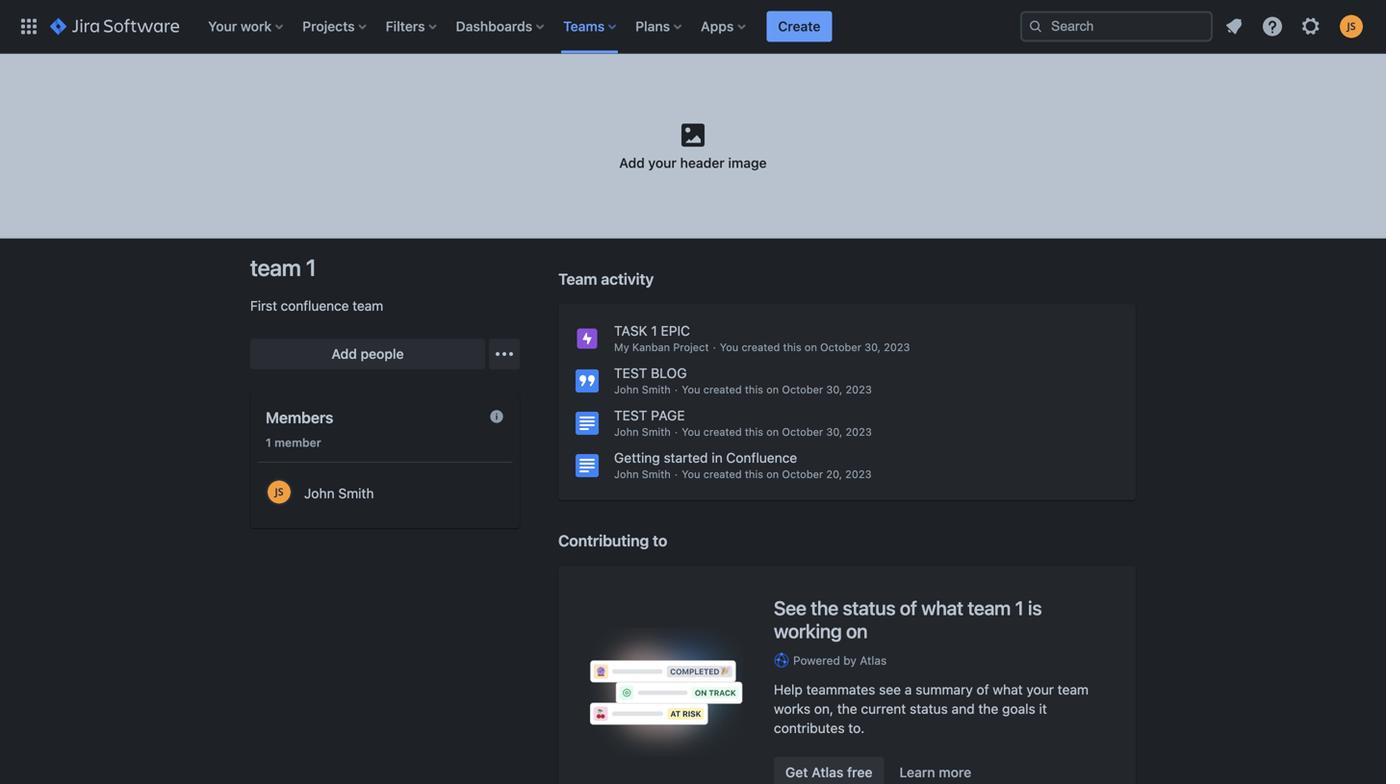 Task type: describe. For each thing, give the bounding box(es) containing it.
the down the teammates
[[838, 702, 858, 718]]

on for getting started in confluence
[[767, 469, 779, 481]]

epic
[[661, 323, 691, 339]]

you created this on october 30, 2023 for test blog
[[682, 384, 872, 396]]

more
[[939, 765, 972, 781]]

you for page
[[682, 426, 701, 439]]

add your header image
[[620, 155, 767, 171]]

you for started
[[682, 469, 701, 481]]

member
[[275, 436, 321, 450]]

smith for blog
[[642, 384, 671, 396]]

image
[[729, 155, 767, 171]]

powered
[[794, 654, 841, 668]]

dashboards button
[[450, 11, 552, 42]]

2023 for test page
[[846, 426, 872, 439]]

to
[[653, 532, 668, 550]]

you for blog
[[682, 384, 701, 396]]

kanban
[[633, 341, 670, 354]]

goals
[[1003, 702, 1036, 718]]

you created this on october 30, 2023 for test page
[[682, 426, 872, 439]]

getting started in confluence
[[614, 450, 798, 466]]

by
[[844, 654, 857, 668]]

contributing to
[[559, 532, 668, 550]]

your
[[208, 18, 237, 34]]

projects
[[303, 18, 355, 34]]

plans
[[636, 18, 670, 34]]

it
[[1040, 702, 1048, 718]]

october for task 1 epic
[[821, 341, 862, 354]]

powered by atlas link
[[774, 653, 1106, 669]]

first confluence team
[[250, 298, 384, 314]]

smith inside 'link'
[[338, 486, 374, 502]]

your work
[[208, 18, 272, 34]]

task
[[614, 323, 648, 339]]

october for test blog
[[782, 384, 824, 396]]

created for task 1 epic
[[742, 341, 780, 354]]

30, for test page
[[827, 426, 843, 439]]

add your header image button
[[608, 120, 779, 173]]

test for test page
[[614, 408, 648, 424]]

the right the and
[[979, 702, 999, 718]]

working
[[774, 620, 842, 643]]

help image
[[1262, 15, 1285, 38]]

on for task 1 epic
[[805, 341, 818, 354]]

teams
[[564, 18, 605, 34]]

your profile and settings image
[[1341, 15, 1364, 38]]

create
[[778, 18, 821, 34]]

add for add your header image
[[620, 155, 645, 171]]

you created this on october 30, 2023 for task 1 epic
[[720, 341, 911, 354]]

1 left member
[[266, 436, 272, 450]]

add people
[[332, 346, 404, 362]]

learn more
[[900, 765, 972, 781]]

notifications image
[[1223, 15, 1246, 38]]

your work button
[[202, 11, 291, 42]]

atlas image
[[774, 654, 790, 669]]

in
[[712, 450, 723, 466]]

see
[[774, 597, 807, 620]]

confluence
[[727, 450, 798, 466]]

members
[[266, 409, 334, 427]]

john smith inside john smith 'link'
[[304, 486, 374, 502]]

see
[[879, 682, 902, 698]]

see the status of what team 1 is working on
[[774, 597, 1042, 643]]

appswitcher icon image
[[17, 15, 40, 38]]

on for test page
[[767, 426, 779, 439]]

filters button
[[380, 11, 445, 42]]

first
[[250, 298, 277, 314]]

summary
[[916, 682, 973, 698]]

1 inside see the status of what team 1 is working on
[[1016, 597, 1024, 620]]

work
[[241, 18, 272, 34]]

status inside help teammates see a summary of what your team works on, the current status and the goals it contributes to.
[[910, 702, 948, 718]]

20,
[[827, 469, 843, 481]]

primary element
[[12, 0, 1021, 53]]

status inside see the status of what team 1 is working on
[[843, 597, 896, 620]]

of inside see the status of what team 1 is working on
[[900, 597, 918, 620]]

john for test blog
[[614, 384, 639, 396]]

and
[[952, 702, 975, 718]]

john inside 'link'
[[304, 486, 335, 502]]

team
[[559, 270, 598, 288]]

test for test blog
[[614, 365, 648, 381]]

get atlas free
[[786, 765, 873, 781]]

you created this on october 20, 2023
[[682, 469, 872, 481]]

confluence
[[281, 298, 349, 314]]

page
[[651, 408, 685, 424]]

add for add people
[[332, 346, 357, 362]]

a
[[905, 682, 912, 698]]

plans button
[[630, 11, 690, 42]]

get atlas free button
[[774, 758, 885, 785]]



Task type: vqa. For each thing, say whether or not it's contained in the screenshot.
the middle Open field configuration icon
no



Task type: locate. For each thing, give the bounding box(es) containing it.
created down in
[[704, 469, 742, 481]]

2 vertical spatial you created this on october 30, 2023
[[682, 426, 872, 439]]

0 vertical spatial what
[[922, 597, 964, 620]]

1 vertical spatial add
[[332, 346, 357, 362]]

1 horizontal spatial atlas
[[860, 654, 887, 668]]

header
[[681, 155, 725, 171]]

john down getting
[[614, 469, 639, 481]]

1 vertical spatial status
[[910, 702, 948, 718]]

add inside button
[[332, 346, 357, 362]]

task 1 epic
[[614, 323, 691, 339]]

0 vertical spatial add
[[620, 155, 645, 171]]

0 vertical spatial test
[[614, 365, 648, 381]]

created up in
[[704, 426, 742, 439]]

0 vertical spatial atlas
[[860, 654, 887, 668]]

learn
[[900, 765, 936, 781]]

create button
[[767, 11, 833, 42]]

0 horizontal spatial atlas
[[812, 765, 844, 781]]

this for test page
[[745, 426, 764, 439]]

smith for page
[[642, 426, 671, 439]]

add inside popup button
[[620, 155, 645, 171]]

0 horizontal spatial of
[[900, 597, 918, 620]]

actions image
[[493, 343, 516, 366]]

atlas
[[860, 654, 887, 668], [812, 765, 844, 781]]

your up it in the bottom right of the page
[[1027, 682, 1055, 698]]

what up powered by atlas "link"
[[922, 597, 964, 620]]

created right 'project'
[[742, 341, 780, 354]]

you up the started
[[682, 426, 701, 439]]

of up powered by atlas "link"
[[900, 597, 918, 620]]

project
[[673, 341, 709, 354]]

apps
[[701, 18, 734, 34]]

john smith for blog
[[614, 384, 671, 396]]

powered by atlas
[[794, 654, 887, 668]]

add people button
[[250, 339, 485, 370]]

on for test blog
[[767, 384, 779, 396]]

teams button
[[558, 11, 624, 42]]

30, for task 1 epic
[[865, 341, 881, 354]]

1 horizontal spatial status
[[910, 702, 948, 718]]

1 vertical spatial test
[[614, 408, 648, 424]]

john smith for page
[[614, 426, 671, 439]]

my kanban project
[[614, 341, 709, 354]]

blog
[[651, 365, 687, 381]]

settings image
[[1300, 15, 1323, 38]]

0 vertical spatial your
[[649, 155, 677, 171]]

on,
[[815, 702, 834, 718]]

0 horizontal spatial status
[[843, 597, 896, 620]]

my
[[614, 341, 630, 354]]

0 vertical spatial status
[[843, 597, 896, 620]]

filters
[[386, 18, 425, 34]]

john smith link
[[258, 475, 512, 513]]

what inside help teammates see a summary of what your team works on, the current status and the goals it contributes to.
[[993, 682, 1023, 698]]

this for task 1 epic
[[783, 341, 802, 354]]

the up working
[[811, 597, 839, 620]]

1 vertical spatial you created this on october 30, 2023
[[682, 384, 872, 396]]

1 vertical spatial atlas
[[812, 765, 844, 781]]

status up by
[[843, 597, 896, 620]]

john smith for started
[[614, 469, 671, 481]]

on inside see the status of what team 1 is working on
[[847, 620, 868, 643]]

people
[[361, 346, 404, 362]]

1 vertical spatial 30,
[[827, 384, 843, 396]]

october for getting started in confluence
[[782, 469, 824, 481]]

team inside help teammates see a summary of what your team works on, the current status and the goals it contributes to.
[[1058, 682, 1089, 698]]

0 horizontal spatial add
[[332, 346, 357, 362]]

john smith down getting
[[614, 469, 671, 481]]

1 horizontal spatial of
[[977, 682, 990, 698]]

john for test page
[[614, 426, 639, 439]]

dashboards
[[456, 18, 533, 34]]

you right 'project'
[[720, 341, 739, 354]]

2023 for task 1 epic
[[884, 341, 911, 354]]

john smith down test page
[[614, 426, 671, 439]]

banner containing your work
[[0, 0, 1387, 54]]

what up goals
[[993, 682, 1023, 698]]

started
[[664, 450, 708, 466]]

contributing
[[559, 532, 649, 550]]

1 member
[[266, 436, 321, 450]]

you down blog
[[682, 384, 701, 396]]

smith for started
[[642, 469, 671, 481]]

help teammates see a summary of what your team works on, the current status and the goals it contributes to.
[[774, 682, 1089, 737]]

2023 for test blog
[[846, 384, 872, 396]]

you down the started
[[682, 469, 701, 481]]

get
[[786, 765, 809, 781]]

created for getting started in confluence
[[704, 469, 742, 481]]

john smith
[[614, 384, 671, 396], [614, 426, 671, 439], [614, 469, 671, 481], [304, 486, 374, 502]]

add
[[620, 155, 645, 171], [332, 346, 357, 362]]

1 horizontal spatial your
[[1027, 682, 1055, 698]]

1 up kanban
[[652, 323, 658, 339]]

this for getting started in confluence
[[745, 469, 764, 481]]

1 vertical spatial what
[[993, 682, 1023, 698]]

getting
[[614, 450, 660, 466]]

1 left is
[[1016, 597, 1024, 620]]

test left page
[[614, 408, 648, 424]]

john for getting started in confluence
[[614, 469, 639, 481]]

projects button
[[297, 11, 374, 42]]

john smith down test blog
[[614, 384, 671, 396]]

2023
[[884, 341, 911, 354], [846, 384, 872, 396], [846, 426, 872, 439], [846, 469, 872, 481]]

test down my
[[614, 365, 648, 381]]

status down summary
[[910, 702, 948, 718]]

Search field
[[1021, 11, 1214, 42]]

1 up confluence at the left top of page
[[306, 254, 316, 281]]

0 vertical spatial 30,
[[865, 341, 881, 354]]

team activity
[[559, 270, 654, 288]]

30,
[[865, 341, 881, 354], [827, 384, 843, 396], [827, 426, 843, 439]]

status
[[843, 597, 896, 620], [910, 702, 948, 718]]

add left header
[[620, 155, 645, 171]]

the inside see the status of what team 1 is working on
[[811, 597, 839, 620]]

teammates
[[807, 682, 876, 698]]

team inside see the status of what team 1 is working on
[[968, 597, 1011, 620]]

apps button
[[695, 11, 753, 42]]

of inside help teammates see a summary of what your team works on, the current status and the goals it contributes to.
[[977, 682, 990, 698]]

on
[[805, 341, 818, 354], [767, 384, 779, 396], [767, 426, 779, 439], [767, 469, 779, 481], [847, 620, 868, 643]]

30, for test blog
[[827, 384, 843, 396]]

1
[[306, 254, 316, 281], [652, 323, 658, 339], [266, 436, 272, 450], [1016, 597, 1024, 620]]

test page
[[614, 408, 685, 424]]

1 horizontal spatial what
[[993, 682, 1023, 698]]

john
[[614, 384, 639, 396], [614, 426, 639, 439], [614, 469, 639, 481], [304, 486, 335, 502]]

smith
[[642, 384, 671, 396], [642, 426, 671, 439], [642, 469, 671, 481], [338, 486, 374, 502]]

your left header
[[649, 155, 677, 171]]

1 horizontal spatial add
[[620, 155, 645, 171]]

what inside see the status of what team 1 is working on
[[922, 597, 964, 620]]

works
[[774, 702, 811, 718]]

what
[[922, 597, 964, 620], [993, 682, 1023, 698]]

1 test from the top
[[614, 365, 648, 381]]

this
[[783, 341, 802, 354], [745, 384, 764, 396], [745, 426, 764, 439], [745, 469, 764, 481]]

2023 for getting started in confluence
[[846, 469, 872, 481]]

you
[[720, 341, 739, 354], [682, 384, 701, 396], [682, 426, 701, 439], [682, 469, 701, 481]]

0 vertical spatial you created this on october 30, 2023
[[720, 341, 911, 354]]

john up getting
[[614, 426, 639, 439]]

created down 'project'
[[704, 384, 742, 396]]

you created this on october 30, 2023
[[720, 341, 911, 354], [682, 384, 872, 396], [682, 426, 872, 439]]

john smith down member
[[304, 486, 374, 502]]

learn more button
[[888, 758, 983, 785]]

john down test blog
[[614, 384, 639, 396]]

2 test from the top
[[614, 408, 648, 424]]

0 vertical spatial of
[[900, 597, 918, 620]]

john down member
[[304, 486, 335, 502]]

atlas inside "link"
[[860, 654, 887, 668]]

october
[[821, 341, 862, 354], [782, 384, 824, 396], [782, 426, 824, 439], [782, 469, 824, 481]]

help
[[774, 682, 803, 698]]

of
[[900, 597, 918, 620], [977, 682, 990, 698]]

your
[[649, 155, 677, 171], [1027, 682, 1055, 698]]

team 1
[[250, 254, 316, 281]]

your inside help teammates see a summary of what your team works on, the current status and the goals it contributes to.
[[1027, 682, 1055, 698]]

created
[[742, 341, 780, 354], [704, 384, 742, 396], [704, 426, 742, 439], [704, 469, 742, 481]]

add left people
[[332, 346, 357, 362]]

2 vertical spatial 30,
[[827, 426, 843, 439]]

this for test blog
[[745, 384, 764, 396]]

contributes
[[774, 721, 845, 737]]

banner
[[0, 0, 1387, 54]]

free
[[848, 765, 873, 781]]

search image
[[1029, 19, 1044, 34]]

1 vertical spatial of
[[977, 682, 990, 698]]

is
[[1029, 597, 1042, 620]]

you for 1
[[720, 341, 739, 354]]

1 vertical spatial your
[[1027, 682, 1055, 698]]

of right summary
[[977, 682, 990, 698]]

test
[[614, 365, 648, 381], [614, 408, 648, 424]]

your inside add your header image popup button
[[649, 155, 677, 171]]

atlas right get
[[812, 765, 844, 781]]

created for test blog
[[704, 384, 742, 396]]

jira software image
[[50, 15, 179, 38], [50, 15, 179, 38]]

to.
[[849, 721, 865, 737]]

october for test page
[[782, 426, 824, 439]]

activity
[[601, 270, 654, 288]]

created for test page
[[704, 426, 742, 439]]

the
[[811, 597, 839, 620], [838, 702, 858, 718], [979, 702, 999, 718]]

test blog
[[614, 365, 687, 381]]

atlas right by
[[860, 654, 887, 668]]

0 horizontal spatial your
[[649, 155, 677, 171]]

atlas inside button
[[812, 765, 844, 781]]

current
[[861, 702, 907, 718]]

0 horizontal spatial what
[[922, 597, 964, 620]]



